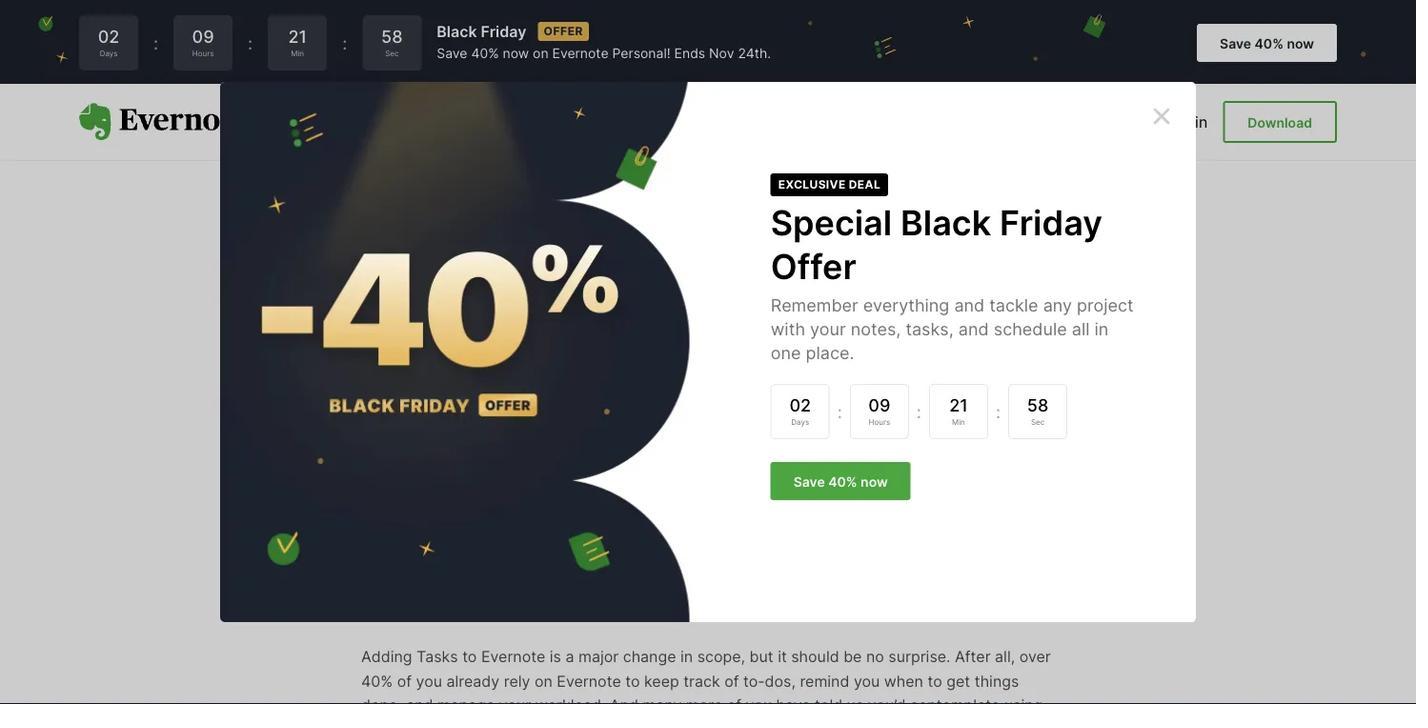 Task type: locate. For each thing, give the bounding box(es) containing it.
1 horizontal spatial 02 days
[[790, 395, 811, 427]]

with left two
[[575, 166, 605, 184]]

extension down you on the bottom of the page
[[523, 384, 593, 403]]

have down the longer
[[614, 360, 649, 378]]

0 vertical spatial get
[[446, 480, 470, 499]]

1 horizontal spatial over
[[1020, 648, 1051, 666]]

0 horizontal spatial the
[[565, 190, 588, 209]]

log in
[[1164, 113, 1208, 131]]

about up or at the left top of the page
[[429, 239, 471, 258]]

is
[[591, 335, 603, 354], [846, 335, 857, 354], [777, 456, 789, 474], [550, 648, 562, 666]]

1 vertical spatial no
[[867, 648, 885, 666]]

1 vertical spatial should
[[792, 648, 840, 666]]

with inside but as millions of customers like you have embraced evernote's larger vision, you have shown us that "remember everything" is no longer enough. remembering is just one part of handling a daily flood of information. you also have priorities to manage, actions to complete, and decisions to make. an extension of the brain should help you with all of those things.
[[803, 384, 833, 403]]

is left major
[[550, 648, 562, 666]]

of left to-
[[725, 672, 739, 691]]

one
[[892, 335, 919, 354], [771, 343, 801, 364]]

remembering up most
[[958, 456, 1054, 474]]

everything
[[864, 295, 950, 316]]

and right done,
[[406, 697, 433, 705]]

us down but
[[361, 335, 378, 354]]

more down track
[[686, 697, 723, 705]]

evernote inside with tasks, evernote expands into a world that merges content with actions, supports both remembering and accomplishing, and gives you more control over your day and your life.
[[912, 552, 976, 570]]

0 vertical spatial about
[[429, 239, 471, 258]]

1 vertical spatial 09
[[869, 395, 891, 416]]

save down black friday
[[437, 45, 468, 62]]

should inside adding tasks to evernote is a major change in scope, but it should be no surprise. after all, over 40% of you already rely on evernote to keep track of to-dos, remind you when to get things done, and manage your workload. and many more of you have told us you'd contemplate usi
[[792, 648, 840, 666]]

just inside the story of evernote begins with two words: "remember everything." born from the idea of software as an extension of the human brain, this mission gave us a long-term roadmap and guided our decision making. it led to a product that helps you capture and organize information from just about any source, whether that's taking notes, clipping web pages, scanning documents, or forwarding emails into evernote.
[[399, 239, 425, 258]]

21 min up remember
[[950, 395, 968, 427]]

0 horizontal spatial save 40% now link
[[771, 463, 911, 501]]

us down everything."
[[819, 190, 836, 209]]

0 horizontal spatial as
[[390, 311, 407, 329]]

notes, down helps
[[718, 239, 763, 258]]

remembering inside . because evernote is moving beyond simply remembering to help you get through your day, achieve meaningful results, and accomplish what's most important.
[[958, 456, 1054, 474]]

remember
[[890, 431, 964, 450]]

of right story on the top left
[[435, 166, 449, 184]]

features
[[413, 114, 484, 130]]

now for :
[[1288, 35, 1315, 51]]

everything."
[[781, 166, 868, 184]]

decisions
[[361, 384, 429, 403]]

one down evernote's
[[771, 343, 801, 364]]

2 vertical spatial us
[[847, 697, 864, 705]]

when
[[885, 672, 924, 691]]

save 40% now link down means
[[771, 463, 911, 501]]

why evernote link
[[277, 113, 390, 131]]

from up term
[[910, 166, 943, 184]]

any inside the story of evernote begins with two words: "remember everything." born from the idea of software as an extension of the human brain, this mission gave us a long-term roadmap and guided our decision making. it led to a product that helps you capture and organize information from just about any source, whether that's taking notes, clipping web pages, scanning documents, or forwarding emails into evernote.
[[475, 239, 501, 258]]

save 40% now link for :
[[1198, 24, 1338, 62]]

sec
[[385, 48, 399, 58], [1032, 417, 1045, 427]]

making.
[[508, 215, 564, 233]]

help up important.
[[380, 480, 411, 499]]

we
[[414, 552, 436, 570]]

nov
[[709, 45, 735, 62]]

:
[[154, 32, 158, 53], [248, 32, 253, 53], [342, 32, 347, 53], [838, 401, 843, 422], [917, 401, 922, 422], [996, 401, 1001, 422]]

1 vertical spatial days
[[792, 417, 810, 427]]

on up 'for'
[[533, 45, 549, 62]]

your down and accomplish anything
[[535, 480, 566, 499]]

notes, inside the story of evernote begins with two words: "remember everything." born from the idea of software as an extension of the human brain, this mission gave us a long-term roadmap and guided our decision making. it led to a product that helps you capture and organize information from just about any source, whether that's taking notes, clipping web pages, scanning documents, or forwarding emails into evernote.
[[718, 239, 763, 258]]

0 horizontal spatial in
[[681, 648, 693, 666]]

min down the things.
[[953, 417, 966, 427]]

21
[[288, 26, 307, 47], [950, 395, 968, 416]]

and up the things.
[[956, 360, 983, 378]]

one up the complete,
[[892, 335, 919, 354]]

save up "download" link
[[1221, 35, 1252, 51]]

with down remember
[[771, 319, 806, 340]]

0 vertical spatial more
[[465, 601, 502, 619]]

1 vertical spatial remembering
[[803, 576, 898, 595]]

1 vertical spatial all
[[838, 384, 854, 403]]

0 horizontal spatial 58
[[381, 26, 403, 47]]

0 vertical spatial that
[[700, 215, 729, 233]]

all,
[[996, 648, 1016, 666]]

web
[[828, 239, 858, 258]]

1 vertical spatial save 40% now link
[[771, 463, 911, 501]]

and inside . because evernote is moving beyond simply remembering to help you get through your day, achieve meaningful results, and accomplish what's most important.
[[805, 480, 832, 499]]

of up done,
[[397, 672, 412, 691]]

in inside adding tasks to evernote is a major change in scope, but it should be no surprise. after all, over 40% of you already rely on evernote to keep track of to-dos, remind you when to get things done, and manage your workload. and many more of you have told us you'd contemplate usi
[[681, 648, 693, 666]]

moving
[[793, 456, 846, 474]]

to right "actions" at the right of page
[[862, 360, 876, 378]]

0 horizontal spatial remembering
[[803, 576, 898, 595]]

you
[[777, 215, 803, 233], [596, 311, 622, 329], [918, 311, 944, 329], [772, 384, 798, 403], [415, 480, 441, 499], [516, 552, 544, 570], [435, 601, 461, 619], [416, 672, 442, 691], [854, 672, 880, 691], [746, 697, 772, 705]]

0 horizontal spatial over
[[561, 601, 592, 619]]

that
[[700, 215, 729, 233], [382, 335, 411, 354], [450, 576, 479, 595]]

the inside but as millions of customers like you have embraced evernote's larger vision, you have shown us that "remember everything" is no longer enough. remembering is just one part of handling a daily flood of information. you also have priorities to manage, actions to complete, and decisions to make. an extension of the brain should help you with all of those things.
[[616, 384, 640, 403]]

a
[[840, 190, 849, 209], [627, 215, 636, 233], [1042, 335, 1050, 354], [806, 431, 815, 450], [664, 552, 672, 570], [393, 576, 401, 595], [566, 648, 574, 666]]

09 down the complete,
[[869, 395, 891, 416]]

1 vertical spatial on
[[535, 672, 553, 691]]

remembering down 'with'
[[803, 576, 898, 595]]

save for :
[[1221, 35, 1252, 51]]

21 up remember
[[950, 395, 968, 416]]

0 vertical spatial sec
[[385, 48, 399, 58]]

about inside that's why increasingly we've been talking about evernote as a means to remember everything…
[[671, 431, 712, 450]]

1 horizontal spatial offer
[[771, 246, 857, 288]]

. because evernote is moving beyond simply remembering to help you get through your day, achieve meaningful results, and accomplish what's most important.
[[361, 456, 1054, 523]]

get inside . because evernote is moving beyond simply remembering to help you get through your day, achieve meaningful results, and accomplish what's most important.
[[446, 480, 470, 499]]

help inside . because evernote is moving beyond simply remembering to help you get through your day, achieve meaningful results, and accomplish what's most important.
[[380, 480, 411, 499]]

1 vertical spatial as
[[390, 311, 407, 329]]

term
[[891, 190, 924, 209]]

0 horizontal spatial should
[[685, 384, 733, 403]]

save for special black friday offer
[[794, 474, 825, 490]]

1 vertical spatial that
[[382, 335, 411, 354]]

part
[[923, 335, 953, 354]]

have up part
[[949, 311, 983, 329]]

that's
[[361, 431, 404, 450]]

40% down black friday
[[471, 45, 499, 62]]

1 horizontal spatial help
[[737, 384, 768, 403]]

into down today,
[[361, 576, 388, 595]]

0 horizontal spatial that
[[382, 335, 411, 354]]

extension inside but as millions of customers like you have embraced evernote's larger vision, you have shown us that "remember everything" is no longer enough. remembering is just one part of handling a daily flood of information. you also have priorities to manage, actions to complete, and decisions to make. an extension of the brain should help you with all of those things.
[[523, 384, 593, 403]]

0 horizontal spatial save 40% now
[[794, 474, 888, 490]]

organize
[[898, 215, 960, 233]]

remembering
[[958, 456, 1054, 474], [803, 576, 898, 595]]

0 horizontal spatial accomplish
[[486, 456, 568, 474]]

1 horizontal spatial into
[[602, 263, 629, 282]]

0 vertical spatial "remember
[[693, 166, 777, 184]]

no right be
[[867, 648, 885, 666]]

save 40% now down means
[[794, 474, 888, 490]]

58 left black friday
[[381, 26, 403, 47]]

get up contemplate at the right
[[947, 672, 971, 691]]

as left an
[[429, 190, 446, 209]]

you down everything…
[[415, 480, 441, 499]]

58 sec
[[381, 26, 403, 58], [1028, 395, 1049, 427]]

extension
[[472, 190, 542, 209], [523, 384, 593, 403]]

any inside the special black friday offer remember everything and tackle any project with your notes, tasks, and schedule all in one place.
[[1044, 295, 1073, 316]]

what's
[[922, 480, 968, 499]]

you down world
[[435, 601, 461, 619]]

1 horizontal spatial as
[[429, 190, 446, 209]]

in right log
[[1196, 113, 1208, 131]]

0 horizontal spatial more
[[465, 601, 502, 619]]

should up remind
[[792, 648, 840, 666]]

0 horizontal spatial 02 days
[[98, 26, 120, 58]]

21 up why
[[288, 26, 307, 47]]

1 horizontal spatial notes,
[[851, 319, 901, 340]]

black
[[437, 22, 477, 40], [901, 202, 992, 243]]

0 horizontal spatial offer
[[544, 24, 584, 38]]

1 horizontal spatial 09
[[869, 395, 891, 416]]

1 vertical spatial in
[[1095, 319, 1109, 340]]

giving
[[467, 552, 513, 570]]

0 horizontal spatial into
[[361, 576, 388, 595]]

done,
[[361, 697, 402, 705]]

now for special black friday offer
[[861, 474, 888, 490]]

1 horizontal spatial days
[[792, 417, 810, 427]]

0 vertical spatial 21 min
[[288, 26, 307, 58]]

for
[[526, 114, 554, 130]]

0 horizontal spatial "remember
[[416, 335, 499, 354]]

1 horizontal spatial get
[[947, 672, 971, 691]]

sec down handling
[[1032, 417, 1045, 427]]

many
[[643, 697, 682, 705]]

0 vertical spatial remembering
[[958, 456, 1054, 474]]

contemplate
[[910, 697, 1000, 705]]

1 horizontal spatial 02
[[790, 395, 811, 416]]

"remember up mission
[[693, 166, 777, 184]]

0 vertical spatial 21
[[288, 26, 307, 47]]

1 vertical spatial 02
[[790, 395, 811, 416]]

1 vertical spatial save 40% now
[[794, 474, 888, 490]]

1 horizontal spatial 58 sec
[[1028, 395, 1049, 427]]

days up evernote logo
[[100, 48, 118, 58]]

58
[[381, 26, 403, 47], [1028, 395, 1049, 416]]

1 vertical spatial sec
[[1032, 417, 1045, 427]]

on inside adding tasks to evernote is a major change in scope, but it should be no surprise. after all, over 40% of you already rely on evernote to keep track of to-dos, remind you when to get things done, and manage your workload. and many more of you have told us you'd contemplate usi
[[535, 672, 553, 691]]

told
[[815, 697, 843, 705]]

about inside the story of evernote begins with two words: "remember everything." born from the idea of software as an extension of the human brain, this mission gave us a long-term roadmap and guided our decision making. it led to a product that helps you capture and organize information from just about any source, whether that's taking notes, clipping web pages, scanning documents, or forwarding emails into evernote.
[[429, 239, 471, 258]]

"remember inside the story of evernote begins with two words: "remember everything." born from the idea of software as an extension of the human brain, this mission gave us a long-term roadmap and guided our decision making. it led to a product that helps you capture and organize information from just about any source, whether that's taking notes, clipping web pages, scanning documents, or forwarding emails into evernote.
[[693, 166, 777, 184]]

is inside . because evernote is moving beyond simply remembering to help you get through your day, achieve meaningful results, and accomplish what's most important.
[[777, 456, 789, 474]]

in
[[1196, 113, 1208, 131], [1095, 319, 1109, 340], [681, 648, 693, 666]]

of left those on the bottom right of page
[[858, 384, 872, 403]]

taking
[[670, 239, 714, 258]]

hours
[[192, 48, 214, 58], [869, 417, 891, 427]]

meaningful
[[665, 480, 744, 499]]

most
[[972, 480, 1008, 499]]

1 horizontal spatial that
[[450, 576, 479, 595]]

help
[[1120, 113, 1153, 131]]

more down merges
[[465, 601, 502, 619]]

day
[[633, 601, 659, 619]]

0 vertical spatial friday
[[481, 22, 527, 40]]

1 vertical spatial accomplish
[[836, 480, 918, 499]]

0 vertical spatial any
[[475, 239, 501, 258]]

black inside the special black friday offer remember everything and tackle any project with your notes, tasks, and schedule all in one place.
[[901, 202, 992, 243]]

0 horizontal spatial friday
[[481, 22, 527, 40]]

1 horizontal spatial the
[[616, 384, 640, 403]]

0 vertical spatial 09
[[192, 26, 214, 47]]

as right but
[[390, 311, 407, 329]]

adding tasks to evernote is a major change in scope, but it should be no surprise. after all, over 40% of you already rely on evernote to keep track of to-dos, remind you when to get things done, and manage your workload. and many more of you have told us you'd contemplate usi
[[361, 648, 1055, 705]]

any down decision
[[475, 239, 501, 258]]

all down "actions" at the right of page
[[838, 384, 854, 403]]

"remember down millions
[[416, 335, 499, 354]]

about up the because at bottom left
[[671, 431, 712, 450]]

evernote inside the story of evernote begins with two words: "remember everything." born from the idea of software as an extension of the human brain, this mission gave us a long-term roadmap and guided our decision making. it led to a product that helps you capture and organize information from just about any source, whether that's taking notes, clipping web pages, scanning documents, or forwarding emails into evernote.
[[454, 166, 518, 184]]

all down project
[[1072, 319, 1090, 340]]

black friday offer image image
[[220, 82, 695, 623]]

and down the actions,
[[663, 601, 690, 619]]

0 vertical spatial help
[[737, 384, 768, 403]]

download
[[1248, 114, 1313, 131]]

2 vertical spatial in
[[681, 648, 693, 666]]

0 horizontal spatial all
[[838, 384, 854, 403]]

in down project
[[1095, 319, 1109, 340]]

that down the 'are' on the bottom
[[450, 576, 479, 595]]

complete,
[[881, 360, 952, 378]]

1 horizontal spatial min
[[953, 417, 966, 427]]

that down this
[[700, 215, 729, 233]]

1 horizontal spatial us
[[819, 190, 836, 209]]

2 horizontal spatial that
[[700, 215, 729, 233]]

you inside the story of evernote begins with two words: "remember everything." born from the idea of software as an extension of the human brain, this mission gave us a long-term roadmap and guided our decision making. it led to a product that helps you capture and organize information from just about any source, whether that's taking notes, clipping web pages, scanning documents, or forwarding emails into evernote.
[[777, 215, 803, 233]]

1 vertical spatial from
[[361, 239, 395, 258]]

1 vertical spatial 21 min
[[950, 395, 968, 427]]

2 vertical spatial the
[[616, 384, 640, 403]]

0 horizontal spatial 21
[[288, 26, 307, 47]]

capture
[[807, 215, 862, 233]]

been
[[578, 431, 614, 450]]

remembering inside with tasks, evernote expands into a world that merges content with actions, supports both remembering and accomplishing, and gives you more control over your day and your life.
[[803, 576, 898, 595]]

0 horizontal spatial about
[[429, 239, 471, 258]]

of down scope,
[[727, 697, 742, 705]]

help down manage,
[[737, 384, 768, 403]]

1 horizontal spatial just
[[862, 335, 888, 354]]

0 horizontal spatial one
[[771, 343, 801, 364]]

long-
[[853, 190, 891, 209]]

0 vertical spatial extension
[[472, 190, 542, 209]]

you up part
[[918, 311, 944, 329]]

of
[[435, 166, 449, 184], [1010, 166, 1025, 184], [546, 190, 560, 209], [469, 311, 484, 329], [957, 335, 972, 354], [441, 360, 455, 378], [597, 384, 612, 403], [858, 384, 872, 403], [397, 672, 412, 691], [725, 672, 739, 691], [727, 697, 742, 705]]

track
[[684, 672, 720, 691]]

get
[[446, 480, 470, 499], [947, 672, 971, 691]]

now down means
[[861, 474, 888, 490]]

to right led
[[608, 215, 623, 233]]

just inside but as millions of customers like you have embraced evernote's larger vision, you have shown us that "remember everything" is no longer enough. remembering is just one part of handling a daily flood of information. you also have priorities to manage, actions to complete, and decisions to make. an extension of the brain should help you with all of those things.
[[862, 335, 888, 354]]

idea
[[975, 166, 1006, 184]]

58 sec down handling
[[1028, 395, 1049, 427]]

1 vertical spatial extension
[[523, 384, 593, 403]]

friday
[[481, 22, 527, 40], [1000, 202, 1103, 243]]

2 horizontal spatial save
[[1221, 35, 1252, 51]]

is up results,
[[777, 456, 789, 474]]

0 vertical spatial no
[[607, 335, 625, 354]]

offer up save 40% now on evernote personal! ends nov 24th.
[[544, 24, 584, 38]]

1 vertical spatial offer
[[771, 246, 857, 288]]

the left brain
[[616, 384, 640, 403]]

pages,
[[862, 239, 911, 258]]

0 horizontal spatial any
[[475, 239, 501, 258]]

embraced
[[665, 311, 738, 329]]

dos,
[[765, 672, 796, 691]]

to inside . because evernote is moving beyond simply remembering to help you get through your day, achieve meaningful results, and accomplish what's most important.
[[361, 480, 376, 499]]

you inside . because evernote is moving beyond simply remembering to help you get through your day, achieve meaningful results, and accomplish what's most important.
[[415, 480, 441, 499]]

should down priorities
[[685, 384, 733, 403]]

0 horizontal spatial help
[[380, 480, 411, 499]]

those
[[877, 384, 917, 403]]

actions
[[805, 360, 858, 378]]

and down moving
[[805, 480, 832, 499]]

0 horizontal spatial days
[[100, 48, 118, 58]]

gives
[[393, 601, 431, 619]]

into down whether
[[602, 263, 629, 282]]

and left shown
[[955, 295, 985, 316]]

get left through on the bottom left
[[446, 480, 470, 499]]

your inside . because evernote is moving beyond simply remembering to help you get through your day, achieve meaningful results, and accomplish what's most important.
[[535, 480, 566, 499]]

1 vertical spatial notes,
[[851, 319, 901, 340]]

58 sec left black friday
[[381, 26, 403, 58]]

whether
[[562, 239, 622, 258]]

the
[[947, 166, 971, 184], [565, 190, 588, 209], [616, 384, 640, 403]]

you up merges
[[516, 552, 544, 570]]

over down content
[[561, 601, 592, 619]]

or
[[450, 263, 465, 282]]

source,
[[505, 239, 558, 258]]

1 horizontal spatial any
[[1044, 295, 1073, 316]]

life.
[[731, 601, 756, 619]]

the
[[361, 166, 389, 184]]

just
[[399, 239, 425, 258], [862, 335, 888, 354]]

in up track
[[681, 648, 693, 666]]

1 vertical spatial more
[[686, 697, 723, 705]]

us inside but as millions of customers like you have embraced evernote's larger vision, you have shown us that "remember everything" is no longer enough. remembering is just one part of handling a daily flood of information. you also have priorities to manage, actions to complete, and decisions to make. an extension of the brain should help you with all of those things.
[[361, 335, 378, 354]]

one inside but as millions of customers like you have embraced evernote's larger vision, you have shown us that "remember everything" is no longer enough. remembering is just one part of handling a daily flood of information. you also have priorities to manage, actions to complete, and decisions to make. an extension of the brain should help you with all of those things.
[[892, 335, 919, 354]]

just down vision,
[[862, 335, 888, 354]]

results,
[[748, 480, 801, 499]]

words:
[[641, 166, 689, 184]]

sec up why evernote link
[[385, 48, 399, 58]]

our
[[415, 215, 439, 233]]

1 vertical spatial us
[[361, 335, 378, 354]]

no up also
[[607, 335, 625, 354]]

extension up making.
[[472, 190, 542, 209]]

0 horizontal spatial get
[[446, 480, 470, 499]]

scanning
[[915, 239, 980, 258]]

special
[[771, 202, 893, 243]]

21 min up why
[[288, 26, 307, 58]]

any
[[475, 239, 501, 258], [1044, 295, 1073, 316]]

0 horizontal spatial 09
[[192, 26, 214, 47]]

58 down handling
[[1028, 395, 1049, 416]]

"remember inside but as millions of customers like you have embraced evernote's larger vision, you have shown us that "remember everything" is no longer enough. remembering is just one part of handling a daily flood of information. you also have priorities to manage, actions to complete, and decisions to make. an extension of the brain should help you with all of those things.
[[416, 335, 499, 354]]

schedule
[[994, 319, 1068, 340]]

everything…
[[361, 456, 451, 474]]

save down means
[[794, 474, 825, 490]]

0 vertical spatial should
[[685, 384, 733, 403]]

to inside that's why increasingly we've been talking about evernote as a means to remember everything…
[[871, 431, 886, 450]]

us inside adding tasks to evernote is a major change in scope, but it should be no surprise. after all, over 40% of you already rely on evernote to keep track of to-dos, remind you when to get things done, and manage your workload. and many more of you have told us you'd contemplate usi
[[847, 697, 864, 705]]

0 vertical spatial notes,
[[718, 239, 763, 258]]

and inside but as millions of customers like you have embraced evernote's larger vision, you have shown us that "remember everything" is no longer enough. remembering is just one part of handling a daily flood of information. you also have priorities to manage, actions to complete, and decisions to make. an extension of the brain should help you with all of those things.
[[956, 360, 983, 378]]

a inside adding tasks to evernote is a major change in scope, but it should be no surprise. after all, over 40% of you already rely on evernote to keep track of to-dos, remind you when to get things done, and manage your workload. and many more of you have told us you'd contemplate usi
[[566, 648, 574, 666]]

min up why
[[291, 48, 304, 58]]

save 40% now
[[1221, 35, 1315, 51], [794, 474, 888, 490]]

for individuals
[[526, 114, 648, 130]]

1 vertical spatial the
[[565, 190, 588, 209]]

2 horizontal spatial us
[[847, 697, 864, 705]]

offer
[[544, 24, 584, 38], [771, 246, 857, 288]]

1 horizontal spatial black
[[901, 202, 992, 243]]

24th.
[[738, 45, 771, 62]]

1 horizontal spatial in
[[1095, 319, 1109, 340]]

that inside but as millions of customers like you have embraced evernote's larger vision, you have shown us that "remember everything" is no longer enough. remembering is just one part of handling a daily flood of information. you also have priorities to manage, actions to complete, and decisions to make. an extension of the brain should help you with all of those things.
[[382, 335, 411, 354]]

you
[[549, 360, 576, 378]]

deal
[[849, 178, 881, 192]]

0 vertical spatial accomplish
[[486, 456, 568, 474]]

save 40% now for :
[[1221, 35, 1315, 51]]



Task type: describe. For each thing, give the bounding box(es) containing it.
get inside adding tasks to evernote is a major change in scope, but it should be no surprise. after all, over 40% of you already rely on evernote to keep track of to-dos, remind you when to get things done, and manage your workload. and many more of you have told us you'd contemplate usi
[[947, 672, 971, 691]]

of down begins
[[546, 190, 560, 209]]

all inside but as millions of customers like you have embraced evernote's larger vision, you have shown us that "remember everything" is no longer enough. remembering is just one part of handling a daily flood of information. you also have priorities to manage, actions to complete, and decisions to make. an extension of the brain should help you with all of those things.
[[838, 384, 854, 403]]

things
[[975, 672, 1020, 691]]

and up "information"
[[996, 190, 1023, 209]]

product
[[640, 215, 696, 233]]

to left make.
[[434, 384, 448, 403]]

evernote inside that's why increasingly we've been talking about evernote as a means to remember everything…
[[717, 431, 781, 450]]

help link
[[1120, 113, 1153, 131]]

as inside but as millions of customers like you have embraced evernote's larger vision, you have shown us that "remember everything" is no longer enough. remembering is just one part of handling a daily flood of information. you also have priorities to manage, actions to complete, and decisions to make. an extension of the brain should help you with all of those things.
[[390, 311, 407, 329]]

documents,
[[361, 263, 446, 282]]

this
[[690, 190, 717, 209]]

decision
[[443, 215, 503, 233]]

to up already
[[463, 648, 477, 666]]

to inside the story of evernote begins with two words: "remember everything." born from the idea of software as an extension of the human brain, this mission gave us a long-term roadmap and guided our decision making. it led to a product that helps you capture and organize information from just about any source, whether that's taking notes, clipping web pages, scanning documents, or forwarding emails into evernote.
[[608, 215, 623, 233]]

gave
[[780, 190, 815, 209]]

a left deal
[[840, 190, 849, 209]]

that inside with tasks, evernote expands into a world that merges content with actions, supports both remembering and accomplishing, and gives you more control over your day and your life.
[[450, 576, 479, 595]]

individuals
[[558, 114, 648, 130]]

you down to-
[[746, 697, 772, 705]]

you inside with tasks, evernote expands into a world that merges content with actions, supports both remembering and accomplishing, and gives you more control over your day and your life.
[[435, 601, 461, 619]]

0 vertical spatial 02 days
[[98, 26, 120, 58]]

brain,
[[646, 190, 686, 209]]

should inside but as millions of customers like you have embraced evernote's larger vision, you have shown us that "remember everything" is no longer enough. remembering is just one part of handling a daily flood of information. you also have priorities to manage, actions to complete, and decisions to make. an extension of the brain should help you with all of those things.
[[685, 384, 733, 403]]

notes, inside the special black friday offer remember everything and tackle any project with your notes, tasks, and schedule all in one place.
[[851, 319, 901, 340]]

led
[[582, 215, 604, 233]]

guided
[[361, 215, 411, 233]]

1 horizontal spatial 21 min
[[950, 395, 968, 427]]

larger
[[822, 311, 864, 329]]

a left new
[[664, 552, 672, 570]]

but
[[361, 311, 386, 329]]

and down increasingly
[[455, 456, 482, 474]]

world
[[406, 576, 446, 595]]

log in link
[[1164, 113, 1208, 131]]

1 vertical spatial 58 sec
[[1028, 395, 1049, 427]]

of right millions
[[469, 311, 484, 329]]

0 horizontal spatial from
[[361, 239, 395, 258]]

0 horizontal spatial hours
[[192, 48, 214, 58]]

day,
[[571, 480, 601, 499]]

keep
[[645, 672, 680, 691]]

place.
[[806, 343, 855, 364]]

extension inside the story of evernote begins with two words: "remember everything." born from the idea of software as an extension of the human brain, this mission gave us a long-term roadmap and guided our decision making. it led to a product that helps you capture and organize information from just about any source, whether that's taking notes, clipping web pages, scanning documents, or forwarding emails into evernote.
[[472, 190, 542, 209]]

40% inside adding tasks to evernote is a major change in scope, but it should be no surprise. after all, over 40% of you already rely on evernote to keep track of to-dos, remind you when to get things done, and manage your workload. and many more of you have told us you'd contemplate usi
[[361, 672, 393, 691]]

with inside with tasks, evernote expands into a world that merges content with actions, supports both remembering and accomplishing, and gives you more control over your day and your life.
[[601, 576, 632, 595]]

a inside that's why increasingly we've been talking about evernote as a means to remember everything…
[[806, 431, 815, 450]]

more inside with tasks, evernote expands into a world that merges content with actions, supports both remembering and accomplishing, and gives you more control over your day and your life.
[[465, 601, 502, 619]]

enough.
[[679, 335, 737, 354]]

into inside with tasks, evernote expands into a world that merges content with actions, supports both remembering and accomplishing, and gives you more control over your day and your life.
[[361, 576, 388, 595]]

friday inside the special black friday offer remember everything and tackle any project with your notes, tasks, and schedule all in one place.
[[1000, 202, 1103, 243]]

0 horizontal spatial now
[[503, 45, 529, 62]]

roadmap
[[928, 190, 992, 209]]

evernote logo image
[[79, 103, 247, 141]]

workload.
[[536, 697, 606, 705]]

story
[[393, 166, 430, 184]]

0 vertical spatial on
[[533, 45, 549, 62]]

you right the "like"
[[596, 311, 622, 329]]

a down human
[[627, 215, 636, 233]]

why
[[409, 431, 438, 450]]

major
[[579, 648, 619, 666]]

2 horizontal spatial the
[[947, 166, 971, 184]]

that inside the story of evernote begins with two words: "remember everything." born from the idea of software as an extension of the human brain, this mission gave us a long-term roadmap and guided our decision making. it led to a product that helps you capture and organize information from just about any source, whether that's taking notes, clipping web pages, scanning documents, or forwarding emails into evernote.
[[700, 215, 729, 233]]

1 horizontal spatial sec
[[1032, 417, 1045, 427]]

software
[[361, 190, 425, 209]]

customers
[[488, 311, 564, 329]]

new
[[676, 552, 707, 570]]

save 40% now for special black friday offer
[[794, 474, 888, 490]]

make.
[[453, 384, 496, 403]]

over inside adding tasks to evernote is a major change in scope, but it should be no surprise. after all, over 40% of you already rely on evernote to keep track of to-dos, remind you when to get things done, and manage your workload. and many more of you have told us you'd contemplate usi
[[1020, 648, 1051, 666]]

is inside adding tasks to evernote is a major change in scope, but it should be no surprise. after all, over 40% of you already rely on evernote to keep track of to-dos, remind you when to get things done, and manage your workload. and many more of you have told us you'd contemplate usi
[[550, 648, 562, 666]]

0 horizontal spatial sec
[[385, 48, 399, 58]]

an
[[500, 384, 519, 403]]

forwarding
[[469, 263, 547, 282]]

1 vertical spatial hours
[[869, 417, 891, 427]]

today,
[[361, 552, 410, 570]]

an
[[450, 190, 467, 209]]

over inside with tasks, evernote expands into a world that merges content with actions, supports both remembering and accomplishing, and gives you more control over your day and your life.
[[561, 601, 592, 619]]

it
[[778, 648, 787, 666]]

and down tasks, at bottom right
[[903, 576, 930, 595]]

your left day
[[597, 601, 629, 619]]

today, we are giving you early access to a new feature: tasks.
[[361, 552, 824, 570]]

already
[[447, 672, 500, 691]]

after
[[955, 648, 991, 666]]

0 horizontal spatial 09 hours
[[192, 26, 214, 58]]

tasks,
[[862, 552, 907, 570]]

the story of evernote begins with two words: "remember everything." born from the idea of software as an extension of the human brain, this mission gave us a long-term roadmap and guided our decision making. it led to a product that helps you capture and organize information from just about any source, whether that's taking notes, clipping web pages, scanning documents, or forwarding emails into evernote.
[[361, 166, 1046, 282]]

with inside the story of evernote begins with two words: "remember everything." born from the idea of software as an extension of the human brain, this mission gave us a long-term roadmap and guided our decision making. it led to a product that helps you capture and organize information from just about any source, whether that's taking notes, clipping web pages, scanning documents, or forwarding emails into evernote.
[[575, 166, 605, 184]]

of right idea
[[1010, 166, 1025, 184]]

exclusive
[[779, 178, 846, 192]]

log
[[1164, 113, 1191, 131]]

to down enough.
[[720, 360, 735, 378]]

evernote.
[[633, 263, 702, 282]]

is up also
[[591, 335, 603, 354]]

is down larger
[[846, 335, 857, 354]]

to up contemplate at the right
[[928, 672, 943, 691]]

save 40% now on evernote personal! ends nov 24th.
[[437, 45, 771, 62]]

1 vertical spatial 58
[[1028, 395, 1049, 416]]

0 vertical spatial offer
[[544, 24, 584, 38]]

and up pages,
[[867, 215, 894, 233]]

no inside but as millions of customers like you have embraced evernote's larger vision, you have shown us that "remember everything" is no longer enough. remembering is just one part of handling a daily flood of information. you also have priorities to manage, actions to complete, and decisions to make. an extension of the brain should help you with all of those things.
[[607, 335, 625, 354]]

accomplish inside . because evernote is moving beyond simply remembering to help you get through your day, achieve meaningful results, and accomplish what's most important.
[[836, 480, 918, 499]]

in inside the special black friday offer remember everything and tackle any project with your notes, tasks, and schedule all in one place.
[[1095, 319, 1109, 340]]

offer inside the special black friday offer remember everything and tackle any project with your notes, tasks, and schedule all in one place.
[[771, 246, 857, 288]]

you up you'd
[[854, 672, 880, 691]]

your down supports
[[695, 601, 726, 619]]

for individuals button
[[526, 113, 667, 131]]

evernote inside . because evernote is moving beyond simply remembering to help you get through your day, achieve meaningful results, and accomplish what's most important.
[[709, 456, 773, 474]]

adding
[[361, 648, 412, 666]]

with inside the special black friday offer remember everything and tackle any project with your notes, tasks, and schedule all in one place.
[[771, 319, 806, 340]]

to-
[[744, 672, 765, 691]]

into inside the story of evernote begins with two words: "remember everything." born from the idea of software as an extension of the human brain, this mission gave us a long-term roadmap and guided our decision making. it led to a product that helps you capture and organize information from just about any source, whether that's taking notes, clipping web pages, scanning documents, or forwarding emails into evernote.
[[602, 263, 629, 282]]

priorities
[[653, 360, 716, 378]]

anything
[[572, 456, 634, 474]]

more inside adding tasks to evernote is a major change in scope, but it should be no surprise. after all, over 40% of you already rely on evernote to keep track of to-dos, remind you when to get things done, and manage your workload. and many more of you have told us you'd contemplate usi
[[686, 697, 723, 705]]

also
[[581, 360, 610, 378]]

of down also
[[597, 384, 612, 403]]

a inside with tasks, evernote expands into a world that merges content with actions, supports both remembering and accomplishing, and gives you more control over your day and your life.
[[393, 576, 401, 595]]

0 vertical spatial 58
[[381, 26, 403, 47]]

shown
[[987, 311, 1035, 329]]

us inside the story of evernote begins with two words: "remember everything." born from the idea of software as an extension of the human brain, this mission gave us a long-term roadmap and guided our decision making. it led to a product that helps you capture and organize information from just about any source, whether that's taking notes, clipping web pages, scanning documents, or forwarding emails into evernote.
[[819, 190, 836, 209]]

information.
[[459, 360, 545, 378]]

control
[[506, 601, 557, 619]]

0 vertical spatial from
[[910, 166, 943, 184]]

and inside adding tasks to evernote is a major change in scope, but it should be no surprise. after all, over 40% of you already rely on evernote to keep track of to-dos, remind you when to get things done, and manage your workload. and many more of you have told us you'd contemplate usi
[[406, 697, 433, 705]]

all inside the special black friday offer remember everything and tackle any project with your notes, tasks, and schedule all in one place.
[[1072, 319, 1090, 340]]

remembering
[[742, 335, 841, 354]]

to up and
[[626, 672, 640, 691]]

actions,
[[636, 576, 692, 595]]

one inside the special black friday offer remember everything and tackle any project with your notes, tasks, and schedule all in one place.
[[771, 343, 801, 364]]

as inside the story of evernote begins with two words: "remember everything." born from the idea of software as an extension of the human brain, this mission gave us a long-term roadmap and guided our decision making. it led to a product that helps you capture and organize information from just about any source, whether that's taking notes, clipping web pages, scanning documents, or forwarding emails into evernote.
[[429, 190, 446, 209]]

but
[[750, 648, 774, 666]]

40% up "download" link
[[1255, 35, 1284, 51]]

we've
[[533, 431, 574, 450]]

0 vertical spatial 02
[[98, 26, 120, 47]]

1 horizontal spatial 09 hours
[[869, 395, 891, 427]]

scope,
[[698, 648, 746, 666]]

you down manage,
[[772, 384, 798, 403]]

human
[[593, 190, 641, 209]]

manage,
[[739, 360, 801, 378]]

1 horizontal spatial 21
[[950, 395, 968, 416]]

remind
[[800, 672, 850, 691]]

0 vertical spatial 58 sec
[[381, 26, 403, 58]]

important.
[[361, 504, 436, 523]]

have inside adding tasks to evernote is a major change in scope, but it should be no surprise. after all, over 40% of you already rely on evernote to keep track of to-dos, remind you when to get things done, and manage your workload. and many more of you have told us you'd contemplate usi
[[777, 697, 811, 705]]

be
[[844, 648, 862, 666]]

special black friday offer remember everything and tackle any project with your notes, tasks, and schedule all in one place.
[[771, 202, 1134, 364]]

your inside adding tasks to evernote is a major change in scope, but it should be no surprise. after all, over 40% of you already rely on evernote to keep track of to-dos, remind you when to get things done, and manage your workload. and many more of you have told us you'd contemplate usi
[[499, 697, 531, 705]]

your inside the special black friday offer remember everything and tackle any project with your notes, tasks, and schedule all in one place.
[[811, 319, 846, 340]]

and right part
[[959, 319, 989, 340]]

you down tasks
[[416, 672, 442, 691]]

born
[[872, 166, 906, 184]]

.
[[634, 456, 639, 474]]

40% down means
[[829, 474, 858, 490]]

remember
[[771, 295, 859, 316]]

because
[[643, 456, 704, 474]]

are
[[439, 552, 463, 570]]

as inside that's why increasingly we've been talking about evernote as a means to remember everything…
[[785, 431, 802, 450]]

with
[[824, 552, 857, 570]]

of right flood
[[441, 360, 455, 378]]

achieve
[[605, 480, 660, 499]]

of right part
[[957, 335, 972, 354]]

help inside but as millions of customers like you have embraced evernote's larger vision, you have shown us that "remember everything" is no longer enough. remembering is just one part of handling a daily flood of information. you also have priorities to manage, actions to complete, and decisions to make. an extension of the brain should help you with all of those things.
[[737, 384, 768, 403]]

to up the actions,
[[645, 552, 660, 570]]

no inside adding tasks to evernote is a major change in scope, but it should be no surprise. after all, over 40% of you already rely on evernote to keep track of to-dos, remind you when to get things done, and manage your workload. and many more of you have told us you'd contemplate usi
[[867, 648, 885, 666]]

manage
[[438, 697, 495, 705]]

0 horizontal spatial min
[[291, 48, 304, 58]]

a inside but as millions of customers like you have embraced evernote's larger vision, you have shown us that "remember everything" is no longer enough. remembering is just one part of handling a daily flood of information. you also have priorities to manage, actions to complete, and decisions to make. an extension of the brain should help you with all of those things.
[[1042, 335, 1050, 354]]

mission
[[721, 190, 776, 209]]

0 horizontal spatial save
[[437, 45, 468, 62]]

access
[[588, 552, 641, 570]]

and left gives
[[361, 601, 388, 619]]

have up the longer
[[627, 311, 661, 329]]

save 40% now link for special black friday offer
[[771, 463, 911, 501]]

0 horizontal spatial black
[[437, 22, 477, 40]]

surprise.
[[889, 648, 951, 666]]

rely
[[504, 672, 531, 691]]

why
[[277, 114, 311, 131]]

helps
[[734, 215, 772, 233]]

2 horizontal spatial in
[[1196, 113, 1208, 131]]

0 horizontal spatial 21 min
[[288, 26, 307, 58]]



Task type: vqa. For each thing, say whether or not it's contained in the screenshot.
every
no



